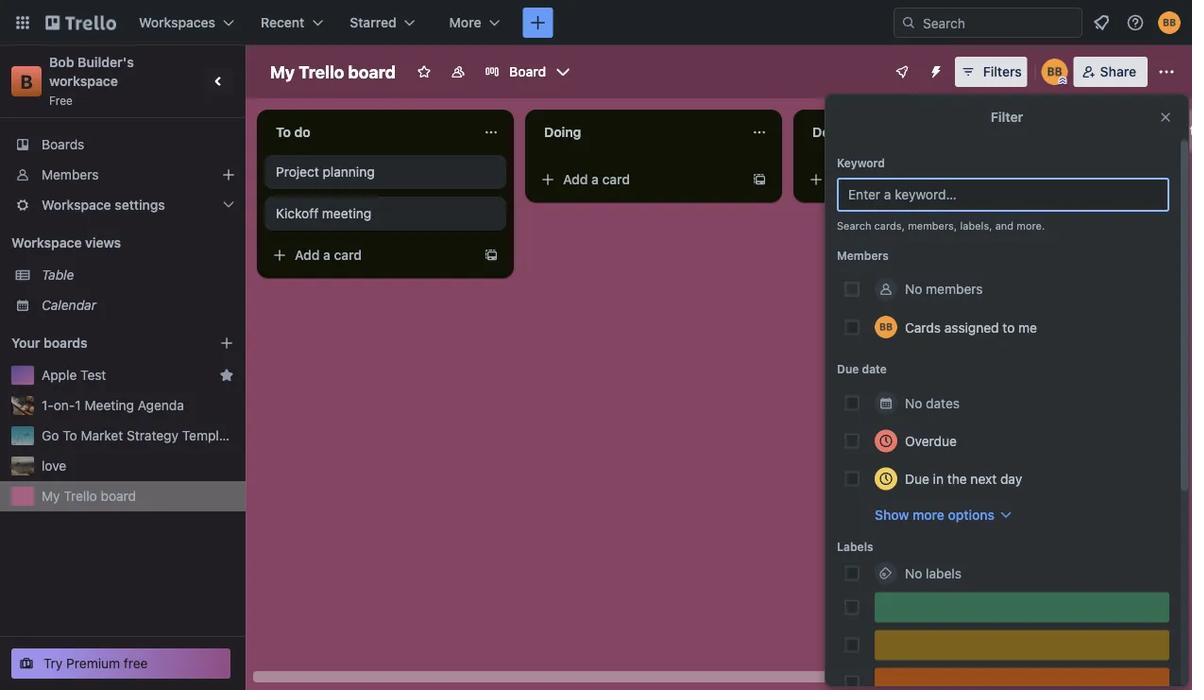 Task type: vqa. For each thing, say whether or not it's contained in the screenshot.
automation image
yes



Task type: describe. For each thing, give the bounding box(es) containing it.
no members
[[906, 281, 984, 297]]

1
[[75, 397, 81, 413]]

share button
[[1074, 57, 1148, 87]]

close popover image
[[1159, 110, 1174, 125]]

kickoff meeting link
[[276, 204, 495, 223]]

add for to do
[[295, 247, 320, 263]]

workspace for workspace settings
[[42, 197, 111, 213]]

more
[[913, 507, 945, 522]]

no for no dates
[[906, 395, 923, 411]]

recent
[[261, 15, 305, 30]]

show menu image
[[1158, 62, 1177, 81]]

filters button
[[955, 57, 1028, 87]]

due date
[[837, 362, 887, 376]]

add another list button
[[1062, 110, 1193, 151]]

builder's
[[78, 54, 134, 70]]

workspace settings button
[[0, 190, 246, 220]]

free
[[49, 94, 73, 107]]

add inside button
[[1096, 122, 1121, 138]]

bob
[[49, 54, 74, 70]]

workspace navigation collapse icon image
[[206, 68, 233, 95]]

Enter a keyword… text field
[[837, 178, 1170, 212]]

cards assigned to me
[[906, 319, 1038, 335]]

Search field
[[917, 9, 1082, 37]]

workspaces
[[139, 15, 216, 30]]

due for due in the next day
[[906, 471, 930, 486]]

workspace visible image
[[451, 64, 466, 79]]

1 vertical spatial trello
[[64, 488, 97, 504]]

bob builder (bobbuilder40) image
[[875, 316, 898, 338]]

project planning link
[[276, 163, 495, 181]]

bob builder's workspace free
[[49, 54, 137, 107]]

labels,
[[961, 220, 993, 232]]

share
[[1101, 64, 1137, 79]]

starred
[[350, 15, 397, 30]]

trello inside board name text box
[[299, 61, 344, 82]]

to
[[1003, 319, 1016, 335]]

day
[[1001, 471, 1023, 486]]

a for to do
[[323, 247, 331, 263]]

add a card for doing
[[563, 172, 631, 187]]

0 horizontal spatial to
[[63, 428, 77, 443]]

add a card button for to do
[[265, 240, 476, 270]]

keyword
[[837, 156, 886, 169]]

overdue
[[906, 433, 957, 449]]

color: orange, title: none element
[[875, 668, 1170, 690]]

1-on-1 meeting agenda
[[42, 397, 184, 413]]

try premium free button
[[11, 648, 231, 679]]

card for to do
[[334, 247, 362, 263]]

0 horizontal spatial my trello board
[[42, 488, 136, 504]]

no labels
[[906, 565, 962, 581]]

members link
[[0, 160, 246, 190]]

in
[[934, 471, 944, 486]]

cards
[[906, 319, 941, 335]]

views
[[85, 235, 121, 250]]

show more options button
[[875, 505, 1014, 524]]

add a card for to do
[[295, 247, 362, 263]]

dates
[[926, 395, 960, 411]]

0 notifications image
[[1091, 11, 1113, 34]]

to do
[[276, 124, 311, 140]]

cards,
[[875, 220, 906, 232]]

due for due date
[[837, 362, 859, 376]]

calendar
[[42, 297, 96, 313]]

create from template… image for to do
[[484, 248, 499, 263]]

Done text field
[[802, 117, 1010, 147]]

try
[[43, 656, 63, 671]]

another
[[1125, 122, 1173, 138]]

primary element
[[0, 0, 1193, 45]]

create from template… image for doing
[[752, 172, 768, 187]]

planning
[[323, 164, 375, 180]]

b link
[[11, 66, 42, 96]]

1-on-1 meeting agenda link
[[42, 396, 234, 415]]

table
[[42, 267, 74, 283]]

boards link
[[0, 129, 246, 160]]

add board image
[[219, 336, 234, 351]]

workspace
[[49, 73, 118, 89]]

due in the next day
[[906, 471, 1023, 486]]

meeting
[[322, 206, 372, 221]]

open information menu image
[[1127, 13, 1146, 32]]

workspace views
[[11, 235, 121, 250]]

kickoff meeting
[[276, 206, 372, 221]]

your
[[11, 335, 40, 351]]

filters
[[984, 64, 1022, 79]]

starred button
[[339, 8, 427, 38]]

recent button
[[250, 8, 335, 38]]

add for doing
[[563, 172, 588, 187]]

settings
[[115, 197, 165, 213]]

add a card button for doing
[[533, 164, 745, 195]]

add a card for done
[[832, 172, 899, 187]]

board
[[509, 64, 546, 79]]

show more options
[[875, 507, 995, 522]]

search cards, members, labels, and more.
[[837, 220, 1046, 232]]

automation image
[[921, 57, 948, 83]]

go to market strategy template link
[[42, 426, 238, 445]]

Doing text field
[[533, 117, 741, 147]]

more button
[[438, 8, 512, 38]]

card for doing
[[603, 172, 631, 187]]

love
[[42, 458, 66, 474]]

card for done
[[871, 172, 899, 187]]

your boards
[[11, 335, 88, 351]]

do
[[295, 124, 311, 140]]

free
[[124, 656, 148, 671]]

add another list
[[1096, 122, 1193, 138]]

boards
[[42, 137, 84, 152]]

add a card button for done
[[802, 164, 1013, 195]]



Task type: locate. For each thing, give the bounding box(es) containing it.
0 vertical spatial workspace
[[42, 197, 111, 213]]

add down keyword
[[832, 172, 857, 187]]

workspace up workspace views
[[42, 197, 111, 213]]

this member is an admin of this board. image
[[1059, 77, 1068, 85]]

1 horizontal spatial a
[[592, 172, 599, 187]]

due left in in the right bottom of the page
[[906, 471, 930, 486]]

1 vertical spatial bob builder (bobbuilder40) image
[[1042, 59, 1069, 85]]

no for no labels
[[906, 565, 923, 581]]

workspace inside dropdown button
[[42, 197, 111, 213]]

bob builder (bobbuilder40) image right open information menu image
[[1159, 11, 1182, 34]]

meeting
[[85, 397, 134, 413]]

1 vertical spatial workspace
[[11, 235, 82, 250]]

card down keyword
[[871, 172, 899, 187]]

options
[[949, 507, 995, 522]]

2 vertical spatial no
[[906, 565, 923, 581]]

date
[[863, 362, 887, 376]]

1 vertical spatial my
[[42, 488, 60, 504]]

my trello board down love in the left bottom of the page
[[42, 488, 136, 504]]

bob builder's workspace link
[[49, 54, 137, 89]]

0 vertical spatial members
[[42, 167, 99, 182]]

my trello board inside board name text box
[[270, 61, 396, 82]]

0 horizontal spatial my
[[42, 488, 60, 504]]

0 horizontal spatial bob builder (bobbuilder40) image
[[1042, 59, 1069, 85]]

star or unstar board image
[[417, 64, 432, 79]]

1 vertical spatial board
[[101, 488, 136, 504]]

more
[[450, 15, 482, 30]]

board
[[348, 61, 396, 82], [101, 488, 136, 504]]

1 horizontal spatial members
[[837, 249, 889, 262]]

table link
[[42, 266, 234, 285]]

1 horizontal spatial add a card button
[[533, 164, 745, 195]]

3 no from the top
[[906, 565, 923, 581]]

0 horizontal spatial trello
[[64, 488, 97, 504]]

1 horizontal spatial due
[[906, 471, 930, 486]]

0 horizontal spatial due
[[837, 362, 859, 376]]

1 horizontal spatial card
[[603, 172, 631, 187]]

0 vertical spatial my trello board
[[270, 61, 396, 82]]

1 horizontal spatial my trello board
[[270, 61, 396, 82]]

0 horizontal spatial add a card
[[295, 247, 362, 263]]

search
[[837, 220, 872, 232]]

workspace
[[42, 197, 111, 213], [11, 235, 82, 250]]

workspaces button
[[128, 8, 246, 38]]

love link
[[42, 457, 234, 475]]

color: yellow, title: none element
[[875, 630, 1170, 660]]

1 vertical spatial my trello board
[[42, 488, 136, 504]]

1 horizontal spatial add a card
[[563, 172, 631, 187]]

0 vertical spatial create from template… image
[[752, 172, 768, 187]]

1 vertical spatial no
[[906, 395, 923, 411]]

add a card down kickoff meeting
[[295, 247, 362, 263]]

me
[[1019, 319, 1038, 335]]

0 vertical spatial trello
[[299, 61, 344, 82]]

workspace for workspace views
[[11, 235, 82, 250]]

2 horizontal spatial a
[[860, 172, 868, 187]]

2 no from the top
[[906, 395, 923, 411]]

and
[[996, 220, 1014, 232]]

no dates
[[906, 395, 960, 411]]

add a card button down "done" text field
[[802, 164, 1013, 195]]

add for done
[[832, 172, 857, 187]]

next
[[971, 471, 997, 486]]

0 horizontal spatial card
[[334, 247, 362, 263]]

labels
[[837, 540, 874, 553]]

card down doing text field
[[603, 172, 631, 187]]

1 vertical spatial to
[[63, 428, 77, 443]]

members
[[926, 281, 984, 297]]

apple test link
[[42, 366, 212, 385]]

to left do
[[276, 124, 291, 140]]

0 horizontal spatial create from template… image
[[484, 248, 499, 263]]

starred icon image
[[219, 368, 234, 383]]

0 horizontal spatial board
[[101, 488, 136, 504]]

add a card button down kickoff meeting link at the left top of page
[[265, 240, 476, 270]]

add a card down keyword
[[832, 172, 899, 187]]

list
[[1177, 122, 1193, 138]]

my inside board name text box
[[270, 61, 295, 82]]

filter
[[991, 109, 1024, 125]]

labels
[[926, 565, 962, 581]]

test
[[80, 367, 106, 383]]

members down boards
[[42, 167, 99, 182]]

done
[[813, 124, 846, 140]]

board down starred
[[348, 61, 396, 82]]

board down love link
[[101, 488, 136, 504]]

create from template… image
[[1021, 172, 1036, 187]]

To do text field
[[265, 117, 473, 147]]

0 vertical spatial to
[[276, 124, 291, 140]]

a for doing
[[592, 172, 599, 187]]

workspace up the table
[[11, 235, 82, 250]]

apple test
[[42, 367, 106, 383]]

to inside text box
[[276, 124, 291, 140]]

a for done
[[860, 172, 868, 187]]

1 horizontal spatial to
[[276, 124, 291, 140]]

boards
[[44, 335, 88, 351]]

1 horizontal spatial board
[[348, 61, 396, 82]]

search image
[[902, 15, 917, 30]]

create from template… image
[[752, 172, 768, 187], [484, 248, 499, 263]]

my trello board
[[270, 61, 396, 82], [42, 488, 136, 504]]

add down kickoff on the left top
[[295, 247, 320, 263]]

my down love in the left bottom of the page
[[42, 488, 60, 504]]

0 vertical spatial due
[[837, 362, 859, 376]]

1 vertical spatial members
[[837, 249, 889, 262]]

my trello board link
[[42, 487, 234, 506]]

1-
[[42, 397, 54, 413]]

market
[[81, 428, 123, 443]]

0 vertical spatial no
[[906, 281, 923, 297]]

my down recent
[[270, 61, 295, 82]]

1 vertical spatial create from template… image
[[484, 248, 499, 263]]

create board or workspace image
[[529, 13, 548, 32]]

bob builder (bobbuilder40) image right filters on the right of page
[[1042, 59, 1069, 85]]

1 horizontal spatial trello
[[299, 61, 344, 82]]

card
[[603, 172, 631, 187], [871, 172, 899, 187], [334, 247, 362, 263]]

agenda
[[138, 397, 184, 413]]

a down doing text field
[[592, 172, 599, 187]]

assigned
[[945, 319, 1000, 335]]

bob builder (bobbuilder40) image
[[1159, 11, 1182, 34], [1042, 59, 1069, 85]]

back to home image
[[45, 8, 116, 38]]

apple
[[42, 367, 77, 383]]

b
[[20, 70, 33, 92]]

trello down love in the left bottom of the page
[[64, 488, 97, 504]]

card down meeting
[[334, 247, 362, 263]]

members down search
[[837, 249, 889, 262]]

1 horizontal spatial bob builder (bobbuilder40) image
[[1159, 11, 1182, 34]]

board inside text box
[[348, 61, 396, 82]]

no up cards
[[906, 281, 923, 297]]

2 horizontal spatial add a card button
[[802, 164, 1013, 195]]

the
[[948, 471, 968, 486]]

your boards with 5 items element
[[11, 332, 191, 354]]

try premium free
[[43, 656, 148, 671]]

add
[[1096, 122, 1121, 138], [563, 172, 588, 187], [832, 172, 857, 187], [295, 247, 320, 263]]

doing
[[544, 124, 582, 140]]

add down 'doing'
[[563, 172, 588, 187]]

0 horizontal spatial add a card button
[[265, 240, 476, 270]]

color: green, title: none element
[[875, 592, 1170, 622]]

project
[[276, 164, 319, 180]]

power ups image
[[895, 64, 910, 79]]

board button
[[477, 57, 579, 87]]

on-
[[54, 397, 75, 413]]

a down keyword
[[860, 172, 868, 187]]

no left labels
[[906, 565, 923, 581]]

0 horizontal spatial a
[[323, 247, 331, 263]]

2 horizontal spatial card
[[871, 172, 899, 187]]

1 horizontal spatial create from template… image
[[752, 172, 768, 187]]

more.
[[1017, 220, 1046, 232]]

trello down recent popup button on the left top of the page
[[299, 61, 344, 82]]

0 vertical spatial bob builder (bobbuilder40) image
[[1159, 11, 1182, 34]]

members
[[42, 167, 99, 182], [837, 249, 889, 262]]

premium
[[66, 656, 120, 671]]

a down kickoff meeting
[[323, 247, 331, 263]]

add a card button down doing text field
[[533, 164, 745, 195]]

strategy
[[127, 428, 179, 443]]

1 horizontal spatial my
[[270, 61, 295, 82]]

template
[[182, 428, 238, 443]]

calendar link
[[42, 296, 234, 315]]

add left the another at the top right of page
[[1096, 122, 1121, 138]]

Board name text field
[[261, 57, 405, 87]]

0 vertical spatial board
[[348, 61, 396, 82]]

workspace settings
[[42, 197, 165, 213]]

add a card down 'doing'
[[563, 172, 631, 187]]

no left dates
[[906, 395, 923, 411]]

show
[[875, 507, 910, 522]]

kickoff
[[276, 206, 319, 221]]

0 horizontal spatial members
[[42, 167, 99, 182]]

no for no members
[[906, 281, 923, 297]]

go to market strategy template
[[42, 428, 238, 443]]

1 vertical spatial due
[[906, 471, 930, 486]]

members,
[[908, 220, 958, 232]]

add a card
[[563, 172, 631, 187], [832, 172, 899, 187], [295, 247, 362, 263]]

1 no from the top
[[906, 281, 923, 297]]

0 vertical spatial my
[[270, 61, 295, 82]]

to right "go"
[[63, 428, 77, 443]]

my trello board down starred
[[270, 61, 396, 82]]

due
[[837, 362, 859, 376], [906, 471, 930, 486]]

2 horizontal spatial add a card
[[832, 172, 899, 187]]

due left "date"
[[837, 362, 859, 376]]



